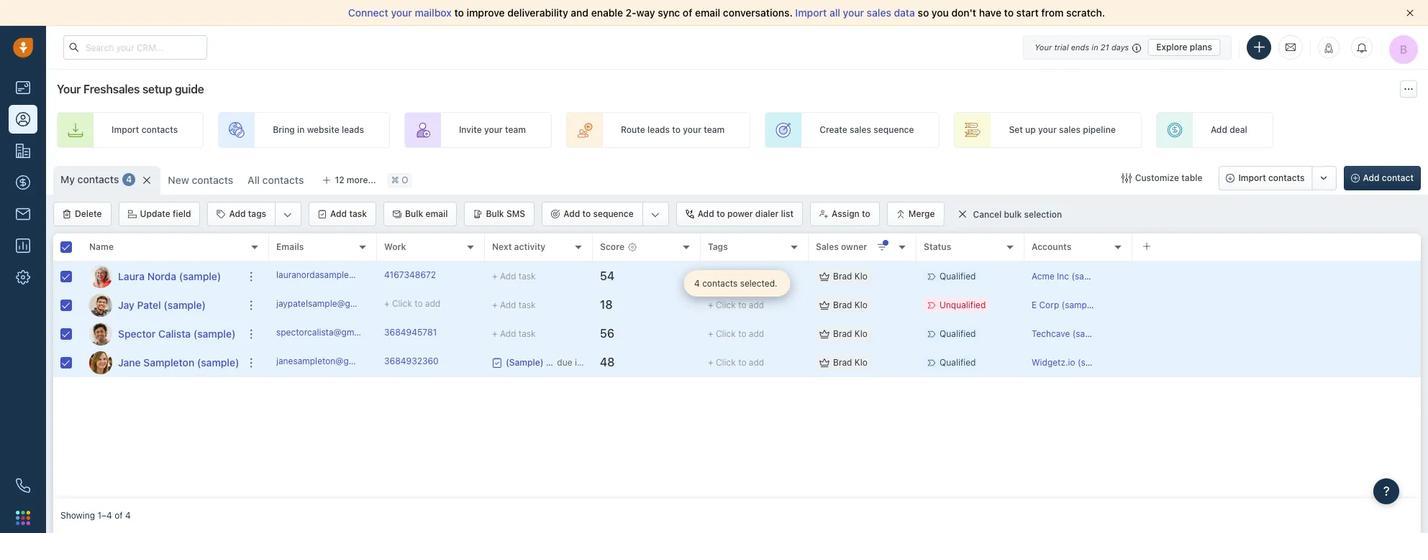 Task type: vqa. For each thing, say whether or not it's contained in the screenshot.
18's the "Brad Klo"
yes



Task type: describe. For each thing, give the bounding box(es) containing it.
import all your sales data link
[[795, 6, 918, 19]]

janesampleton@gmail.com link
[[276, 355, 385, 371]]

task for 56
[[519, 328, 536, 339]]

cell for 48
[[1133, 349, 1421, 377]]

your trial ends in 21 days
[[1035, 42, 1129, 51]]

(sample) for spector calista (sample)
[[193, 328, 236, 340]]

merge button
[[887, 202, 944, 227]]

patel
[[137, 299, 161, 311]]

1–4
[[97, 511, 112, 522]]

sales right create
[[850, 125, 871, 136]]

s image
[[89, 323, 112, 346]]

invite your team
[[459, 125, 526, 136]]

explore plans
[[1156, 41, 1212, 52]]

enable
[[591, 6, 623, 19]]

conversations.
[[723, 6, 793, 19]]

bring
[[273, 125, 295, 136]]

explore plans link
[[1148, 38, 1220, 56]]

1 horizontal spatial import
[[795, 6, 827, 19]]

new contacts
[[168, 174, 233, 186]]

+ click to add for 54
[[708, 271, 764, 282]]

1 horizontal spatial of
[[683, 6, 692, 19]]

angle down image
[[284, 208, 292, 222]]

row group containing laura norda (sample)
[[53, 263, 269, 378]]

0 vertical spatial in
[[1092, 42, 1098, 51]]

techcave
[[1032, 329, 1070, 340]]

lauranordasample@gmail.com
[[276, 270, 399, 281]]

update field button
[[118, 202, 200, 227]]

click for 48
[[716, 358, 736, 368]]

corp
[[1039, 300, 1059, 311]]

sequence for add to sequence
[[593, 209, 634, 219]]

add for 56
[[749, 329, 764, 340]]

update
[[140, 209, 170, 219]]

2 team from the left
[[704, 125, 725, 136]]

0 vertical spatial email
[[695, 6, 720, 19]]

sales left data
[[867, 6, 891, 19]]

more...
[[347, 175, 376, 186]]

press space to deselect this row. row containing 56
[[269, 320, 1421, 349]]

task for 54
[[519, 271, 536, 282]]

add to power dialer list
[[698, 209, 794, 219]]

bulk
[[1004, 209, 1022, 220]]

customize table
[[1135, 173, 1203, 183]]

acme inc (sample) link
[[1032, 271, 1107, 282]]

angle down image
[[651, 208, 660, 222]]

calista
[[158, 328, 191, 340]]

cancel
[[973, 209, 1002, 220]]

laura norda (sample) link
[[118, 269, 221, 284]]

your left mailbox
[[391, 6, 412, 19]]

add for add task
[[330, 209, 347, 219]]

add to power dialer list button
[[676, 202, 803, 227]]

from
[[1041, 6, 1064, 19]]

(sample) down techcave (sample)
[[1078, 358, 1114, 368]]

spectorcalista@gmail.com link
[[276, 327, 383, 342]]

press space to deselect this row. row containing spector calista (sample)
[[53, 320, 269, 349]]

sales
[[816, 242, 839, 253]]

row group containing 54
[[269, 263, 1421, 378]]

add deal link
[[1156, 112, 1273, 148]]

up
[[1025, 125, 1036, 136]]

laura
[[118, 270, 145, 282]]

route leads to your team
[[621, 125, 725, 136]]

bring in website leads
[[273, 125, 364, 136]]

scratch.
[[1066, 6, 1105, 19]]

add for 18
[[749, 300, 764, 311]]

your for your trial ends in 21 days
[[1035, 42, 1052, 51]]

import for import contacts link
[[112, 125, 139, 136]]

18
[[600, 299, 613, 312]]

3684932360 link
[[384, 355, 439, 371]]

freshworks switcher image
[[16, 511, 30, 526]]

4 contacts selected.
[[694, 278, 777, 289]]

janesampleton@gmail.com
[[276, 356, 385, 367]]

klo for 56
[[855, 329, 868, 340]]

+ click to add for 56
[[708, 329, 764, 340]]

+ click to add for 48
[[708, 358, 764, 368]]

(sample) for acme inc (sample)
[[1072, 271, 1107, 282]]

press space to deselect this row. row containing 48
[[269, 349, 1421, 378]]

container_wx8msf4aqz5i3rn1 image for 54
[[820, 272, 830, 282]]

and
[[571, 6, 589, 19]]

leads inside the bring in website leads link
[[342, 125, 364, 136]]

import for "import contacts" button
[[1239, 173, 1266, 183]]

bulk for bulk sms
[[486, 209, 504, 219]]

acme
[[1032, 271, 1055, 282]]

container_wx8msf4aqz5i3rn1 image for 56
[[820, 329, 830, 339]]

website
[[307, 125, 339, 136]]

all
[[830, 6, 840, 19]]

klo for 48
[[855, 358, 868, 368]]

all
[[248, 174, 260, 186]]

12
[[335, 175, 344, 186]]

12 more... button
[[315, 171, 384, 191]]

create sales sequence
[[820, 125, 914, 136]]

spector calista (sample) link
[[118, 327, 236, 341]]

brad for 18
[[833, 300, 852, 311]]

plans
[[1190, 41, 1212, 52]]

deliverability
[[507, 6, 568, 19]]

ends
[[1071, 42, 1089, 51]]

e corp (sample)
[[1032, 300, 1097, 311]]

click for 54
[[716, 271, 736, 282]]

cell for 54
[[1133, 263, 1421, 291]]

norda
[[147, 270, 176, 282]]

import contacts for import contacts link
[[112, 125, 178, 136]]

freshsales
[[83, 83, 140, 96]]

press space to deselect this row. row containing laura norda (sample)
[[53, 263, 269, 291]]

tags
[[248, 209, 266, 219]]

brad for 54
[[833, 271, 852, 282]]

add for add to power dialer list
[[698, 209, 714, 219]]

spectorcalista@gmail.com
[[276, 327, 383, 338]]

next activity
[[492, 242, 546, 253]]

press space to deselect this row. row containing jane sampleton (sample)
[[53, 349, 269, 378]]

add deal
[[1211, 125, 1247, 136]]

⌘
[[391, 175, 399, 186]]

jay patel (sample) link
[[118, 298, 206, 313]]

your for your freshsales setup guide
[[57, 83, 81, 96]]

contacts inside button
[[1269, 173, 1305, 183]]

mailbox
[[415, 6, 452, 19]]

0 horizontal spatial in
[[297, 125, 305, 136]]

emails
[[276, 242, 304, 253]]

bulk for bulk email
[[405, 209, 423, 219]]

jaypatelsample@gmail.com + click to add
[[276, 298, 441, 309]]

customize table button
[[1112, 166, 1212, 191]]

lauranordasample@gmail.com link
[[276, 269, 399, 284]]

add task button
[[309, 202, 376, 227]]

cell for 18
[[1133, 291, 1421, 319]]

assign to
[[832, 209, 870, 219]]

4167348672
[[384, 270, 436, 281]]

cell for 56
[[1133, 320, 1421, 348]]

don't
[[952, 6, 976, 19]]

so
[[918, 6, 929, 19]]

selected.
[[740, 278, 777, 289]]

invite your team link
[[404, 112, 552, 148]]

create
[[820, 125, 847, 136]]

brad klo for 18
[[833, 300, 868, 311]]

email inside button
[[426, 209, 448, 219]]

widgetz.io (sample) link
[[1032, 358, 1114, 368]]

assign to button
[[810, 202, 880, 227]]

showing 1–4 of 4
[[60, 511, 131, 522]]

+ click to add for 18
[[708, 300, 764, 311]]

name
[[89, 242, 114, 253]]

next
[[492, 242, 512, 253]]

(sample) for jay patel (sample)
[[164, 299, 206, 311]]

3684932360
[[384, 356, 439, 367]]

(sample) for jane sampleton (sample)
[[197, 357, 239, 369]]

table
[[1182, 173, 1203, 183]]

delete button
[[53, 202, 111, 227]]

3684945781 link
[[384, 327, 437, 342]]



Task type: locate. For each thing, give the bounding box(es) containing it.
spectorcalista@gmail.com 3684945781
[[276, 327, 437, 338]]

phone image
[[16, 479, 30, 494]]

jaypatelsample@gmail.com
[[276, 298, 387, 309]]

1 vertical spatial import contacts
[[1239, 173, 1305, 183]]

import down deal
[[1239, 173, 1266, 183]]

0 horizontal spatial your
[[57, 83, 81, 96]]

showing
[[60, 511, 95, 522]]

2 vertical spatial import
[[1239, 173, 1266, 183]]

task for 18
[[519, 300, 536, 310]]

set
[[1009, 125, 1023, 136]]

deal
[[1230, 125, 1247, 136]]

sampleton
[[143, 357, 194, 369]]

1 + click to add from the top
[[708, 271, 764, 282]]

add to sequence group
[[542, 202, 669, 227]]

1 cell from the top
[[1133, 263, 1421, 291]]

2 brad klo from the top
[[833, 300, 868, 311]]

import contacts down deal
[[1239, 173, 1305, 183]]

j image
[[89, 294, 112, 317], [89, 351, 112, 375]]

(sample) right inc
[[1072, 271, 1107, 282]]

assign
[[832, 209, 860, 219]]

name column header
[[82, 234, 269, 263]]

add contact button
[[1344, 166, 1421, 191]]

3684945781
[[384, 327, 437, 338]]

grid
[[53, 232, 1421, 499]]

my contacts link
[[60, 173, 119, 187]]

1 brad klo from the top
[[833, 271, 868, 282]]

2 + click to add from the top
[[708, 300, 764, 311]]

sequence inside create sales sequence link
[[874, 125, 914, 136]]

your right route
[[683, 125, 701, 136]]

press space to deselect this row. row containing jay patel (sample)
[[53, 291, 269, 320]]

2 klo from the top
[[855, 300, 868, 311]]

1 vertical spatial sequence
[[593, 209, 634, 219]]

klo for 54
[[855, 271, 868, 282]]

qualified for 48
[[940, 358, 976, 368]]

sequence right create
[[874, 125, 914, 136]]

press space to deselect this row. row containing 18
[[269, 291, 1421, 320]]

of right sync
[[683, 6, 692, 19]]

2 vertical spatial container_wx8msf4aqz5i3rn1 image
[[492, 358, 502, 368]]

2 cell from the top
[[1133, 291, 1421, 319]]

add for 54
[[749, 271, 764, 282]]

import down the your freshsales setup guide
[[112, 125, 139, 136]]

jay patel (sample)
[[118, 299, 206, 311]]

status
[[924, 242, 951, 253]]

Search your CRM... text field
[[63, 35, 207, 60]]

widgetz.io (sample)
[[1032, 358, 1114, 368]]

1 vertical spatial container_wx8msf4aqz5i3rn1 image
[[820, 329, 830, 339]]

1 brad from the top
[[833, 271, 852, 282]]

1 vertical spatial 4
[[694, 278, 700, 289]]

add tags group
[[208, 202, 302, 227]]

import contacts inside button
[[1239, 173, 1305, 183]]

(sample) for laura norda (sample)
[[179, 270, 221, 282]]

0 horizontal spatial leads
[[342, 125, 364, 136]]

container_wx8msf4aqz5i3rn1 image inside customize table button
[[1122, 173, 1132, 183]]

import contacts down the setup in the top of the page
[[112, 125, 178, 136]]

qualified for 54
[[940, 271, 976, 282]]

0 vertical spatial import contacts
[[112, 125, 178, 136]]

your right up
[[1038, 125, 1057, 136]]

1 team from the left
[[505, 125, 526, 136]]

pipeline
[[1083, 125, 1116, 136]]

add task
[[330, 209, 367, 219]]

list
[[781, 209, 794, 219]]

cancel bulk selection
[[973, 209, 1062, 220]]

(sample) up spector calista (sample)
[[164, 299, 206, 311]]

4 left the selected.
[[694, 278, 700, 289]]

1 horizontal spatial in
[[1092, 42, 1098, 51]]

grid containing 54
[[53, 232, 1421, 499]]

to inside button
[[582, 209, 591, 219]]

3 klo from the top
[[855, 329, 868, 340]]

dialer
[[755, 209, 779, 219]]

improve
[[467, 6, 505, 19]]

to inside button
[[862, 209, 870, 219]]

4 + click to add from the top
[[708, 358, 764, 368]]

all contacts
[[248, 174, 304, 186]]

row group
[[53, 263, 269, 378], [269, 263, 1421, 378]]

0 horizontal spatial bulk
[[405, 209, 423, 219]]

your left trial
[[1035, 42, 1052, 51]]

sequence for create sales sequence
[[874, 125, 914, 136]]

1 vertical spatial your
[[57, 83, 81, 96]]

1 vertical spatial import
[[112, 125, 139, 136]]

name row
[[53, 234, 269, 263]]

1 j image from the top
[[89, 294, 112, 317]]

1 horizontal spatial email
[[695, 6, 720, 19]]

import left 'all'
[[795, 6, 827, 19]]

sequence up score
[[593, 209, 634, 219]]

leads right website
[[342, 125, 364, 136]]

3 brad klo from the top
[[833, 329, 868, 340]]

1 vertical spatial in
[[297, 125, 305, 136]]

+ add task for 56
[[492, 328, 536, 339]]

brad for 56
[[833, 329, 852, 340]]

trial
[[1054, 42, 1069, 51]]

container_wx8msf4aqz5i3rn1 image
[[820, 272, 830, 282], [820, 329, 830, 339], [492, 358, 502, 368]]

4167348672 link
[[384, 269, 436, 284]]

invite
[[459, 125, 482, 136]]

press space to deselect this row. row containing 54
[[269, 263, 1421, 291]]

3 cell from the top
[[1133, 320, 1421, 348]]

bulk inside button
[[405, 209, 423, 219]]

(sample) down name column header
[[179, 270, 221, 282]]

jane sampleton (sample)
[[118, 357, 239, 369]]

4
[[126, 174, 132, 185], [694, 278, 700, 289], [125, 511, 131, 522]]

(sample)
[[179, 270, 221, 282], [1072, 271, 1107, 282], [164, 299, 206, 311], [1062, 300, 1097, 311], [193, 328, 236, 340], [1073, 329, 1108, 340], [197, 357, 239, 369], [1078, 358, 1114, 368]]

add to sequence
[[563, 209, 634, 219]]

bulk inside button
[[486, 209, 504, 219]]

janesampleton@gmail.com 3684932360
[[276, 356, 439, 367]]

click for 18
[[716, 300, 736, 311]]

l image
[[89, 265, 112, 288]]

leads right route
[[648, 125, 670, 136]]

add inside button
[[563, 209, 580, 219]]

in
[[1092, 42, 1098, 51], [297, 125, 305, 136]]

4 cell from the top
[[1133, 349, 1421, 377]]

set up your sales pipeline link
[[954, 112, 1142, 148]]

0 vertical spatial sequence
[[874, 125, 914, 136]]

activity
[[514, 242, 546, 253]]

your left freshsales
[[57, 83, 81, 96]]

import inside button
[[1239, 173, 1266, 183]]

add
[[1211, 125, 1227, 136], [1363, 173, 1380, 183], [229, 209, 246, 219], [330, 209, 347, 219], [563, 209, 580, 219], [698, 209, 714, 219], [500, 271, 516, 282], [500, 300, 516, 310], [500, 328, 516, 339]]

+ add task for 18
[[492, 300, 536, 310]]

to inside button
[[717, 209, 725, 219]]

brad for 48
[[833, 358, 852, 368]]

0 vertical spatial container_wx8msf4aqz5i3rn1 image
[[820, 272, 830, 282]]

0 horizontal spatial import
[[112, 125, 139, 136]]

set up your sales pipeline
[[1009, 125, 1116, 136]]

1 bulk from the left
[[405, 209, 423, 219]]

power
[[727, 209, 753, 219]]

+ add task for 54
[[492, 271, 536, 282]]

j image for jane sampleton (sample)
[[89, 351, 112, 375]]

what's new image
[[1324, 43, 1334, 53]]

connect
[[348, 6, 388, 19]]

bring in website leads link
[[218, 112, 390, 148]]

4 right my contacts "link" on the top
[[126, 174, 132, 185]]

54
[[600, 270, 615, 283]]

klo for 18
[[855, 300, 868, 311]]

2 vertical spatial 4
[[125, 511, 131, 522]]

in right bring
[[297, 125, 305, 136]]

add for add to sequence
[[563, 209, 580, 219]]

2 vertical spatial + add task
[[492, 328, 536, 339]]

connect your mailbox to improve deliverability and enable 2-way sync of email conversations. import all your sales data so you don't have to start from scratch.
[[348, 6, 1105, 19]]

j image for jay patel (sample)
[[89, 294, 112, 317]]

2-
[[626, 6, 636, 19]]

add tags
[[229, 209, 266, 219]]

close image
[[1407, 9, 1414, 17]]

0 vertical spatial of
[[683, 6, 692, 19]]

4 brad klo from the top
[[833, 358, 868, 368]]

56
[[600, 327, 614, 340]]

add for add contact
[[1363, 173, 1380, 183]]

add inside button
[[229, 209, 246, 219]]

way
[[636, 6, 655, 19]]

brad klo for 56
[[833, 329, 868, 340]]

add for add tags
[[229, 209, 246, 219]]

1 horizontal spatial leads
[[648, 125, 670, 136]]

contact
[[1382, 173, 1414, 183]]

sequence
[[874, 125, 914, 136], [593, 209, 634, 219]]

1 horizontal spatial bulk
[[486, 209, 504, 219]]

cell
[[1133, 263, 1421, 291], [1133, 291, 1421, 319], [1133, 320, 1421, 348], [1133, 349, 1421, 377]]

in left "21"
[[1092, 42, 1098, 51]]

4 klo from the top
[[855, 358, 868, 368]]

0 horizontal spatial sequence
[[593, 209, 634, 219]]

1 leads from the left
[[342, 125, 364, 136]]

0 vertical spatial qualified
[[940, 271, 976, 282]]

2 brad from the top
[[833, 300, 852, 311]]

2 qualified from the top
[[940, 329, 976, 340]]

2 bulk from the left
[[486, 209, 504, 219]]

1 horizontal spatial your
[[1035, 42, 1052, 51]]

1 vertical spatial qualified
[[940, 329, 976, 340]]

3 qualified from the top
[[940, 358, 976, 368]]

1 vertical spatial + add task
[[492, 300, 536, 310]]

1 + add task from the top
[[492, 271, 536, 282]]

0 horizontal spatial import contacts
[[112, 125, 178, 136]]

jay
[[118, 299, 134, 311]]

(sample) right sampleton
[[197, 357, 239, 369]]

bulk down o
[[405, 209, 423, 219]]

leads inside route leads to your team link
[[648, 125, 670, 136]]

click for 56
[[716, 329, 736, 340]]

2 j image from the top
[[89, 351, 112, 375]]

2 leads from the left
[[648, 125, 670, 136]]

team
[[505, 125, 526, 136], [704, 125, 725, 136]]

3 + click to add from the top
[[708, 329, 764, 340]]

techcave (sample)
[[1032, 329, 1108, 340]]

+
[[492, 271, 498, 282], [708, 271, 713, 282], [384, 298, 390, 309], [492, 300, 498, 310], [708, 300, 713, 311], [492, 328, 498, 339], [708, 329, 713, 340], [708, 358, 713, 368]]

1 row group from the left
[[53, 263, 269, 378]]

sales left pipeline
[[1059, 125, 1081, 136]]

0 vertical spatial import
[[795, 6, 827, 19]]

connect your mailbox link
[[348, 6, 454, 19]]

1 horizontal spatial import contacts
[[1239, 173, 1305, 183]]

brad
[[833, 271, 852, 282], [833, 300, 852, 311], [833, 329, 852, 340], [833, 358, 852, 368]]

1 horizontal spatial team
[[704, 125, 725, 136]]

bulk left sms
[[486, 209, 504, 219]]

new
[[168, 174, 189, 186]]

j image left jay
[[89, 294, 112, 317]]

(sample) up widgetz.io (sample) at the right bottom of page
[[1073, 329, 1108, 340]]

4 inside "grid"
[[694, 278, 700, 289]]

1 vertical spatial j image
[[89, 351, 112, 375]]

click
[[716, 271, 736, 282], [392, 298, 412, 309], [716, 300, 736, 311], [716, 329, 736, 340], [716, 358, 736, 368]]

2 horizontal spatial import
[[1239, 173, 1266, 183]]

import contacts group
[[1219, 166, 1337, 191]]

field
[[173, 209, 191, 219]]

1 horizontal spatial sequence
[[874, 125, 914, 136]]

your
[[391, 6, 412, 19], [843, 6, 864, 19], [484, 125, 503, 136], [683, 125, 701, 136], [1038, 125, 1057, 136]]

1 klo from the top
[[855, 271, 868, 282]]

send email image
[[1286, 41, 1296, 53]]

3 brad from the top
[[833, 329, 852, 340]]

j image left "jane" at bottom
[[89, 351, 112, 375]]

brad klo for 54
[[833, 271, 868, 282]]

0 horizontal spatial team
[[505, 125, 526, 136]]

jane sampleton (sample) link
[[118, 356, 239, 370]]

import contacts for "import contacts" button
[[1239, 173, 1305, 183]]

add for add deal
[[1211, 125, 1227, 136]]

add for 48
[[749, 358, 764, 368]]

(sample) for e corp (sample)
[[1062, 300, 1097, 311]]

task inside button
[[349, 209, 367, 219]]

of right 1–4
[[115, 511, 123, 522]]

e
[[1032, 300, 1037, 311]]

4 brad from the top
[[833, 358, 852, 368]]

qualified for 56
[[940, 329, 976, 340]]

4 inside my contacts 4
[[126, 174, 132, 185]]

unqualified
[[940, 300, 986, 311]]

0 vertical spatial 4
[[126, 174, 132, 185]]

0 horizontal spatial email
[[426, 209, 448, 219]]

your right 'all'
[[843, 6, 864, 19]]

4 right 1–4
[[125, 511, 131, 522]]

my contacts 4
[[60, 173, 132, 186]]

phone element
[[9, 472, 37, 501]]

your freshsales setup guide
[[57, 83, 204, 96]]

(sample) right calista
[[193, 328, 236, 340]]

0 vertical spatial + add task
[[492, 271, 536, 282]]

0 vertical spatial your
[[1035, 42, 1052, 51]]

route
[[621, 125, 645, 136]]

work
[[384, 242, 406, 253]]

1 qualified from the top
[[940, 271, 976, 282]]

(sample) right corp
[[1062, 300, 1097, 311]]

brad klo for 48
[[833, 358, 868, 368]]

0 horizontal spatial of
[[115, 511, 123, 522]]

2 vertical spatial qualified
[[940, 358, 976, 368]]

press space to deselect this row. row
[[53, 263, 269, 291], [269, 263, 1421, 291], [53, 291, 269, 320], [269, 291, 1421, 320], [53, 320, 269, 349], [269, 320, 1421, 349], [53, 349, 269, 378], [269, 349, 1421, 378]]

days
[[1112, 42, 1129, 51]]

acme inc (sample)
[[1032, 271, 1107, 282]]

jane
[[118, 357, 141, 369]]

your right invite
[[484, 125, 503, 136]]

import contacts link
[[57, 112, 204, 148]]

bulk sms
[[486, 209, 525, 219]]

create sales sequence link
[[765, 112, 940, 148]]

3 + add task from the top
[[492, 328, 536, 339]]

add tags button
[[208, 203, 275, 226]]

container_wx8msf4aqz5i3rn1 image
[[1122, 173, 1132, 183], [957, 209, 967, 219], [820, 300, 830, 310], [820, 358, 830, 368]]

2 + add task from the top
[[492, 300, 536, 310]]

sequence inside add to sequence button
[[593, 209, 634, 219]]

score
[[600, 242, 625, 253]]

2 row group from the left
[[269, 263, 1421, 378]]

1 vertical spatial email
[[426, 209, 448, 219]]

1 vertical spatial of
[[115, 511, 123, 522]]

leads
[[342, 125, 364, 136], [648, 125, 670, 136]]

0 vertical spatial j image
[[89, 294, 112, 317]]



